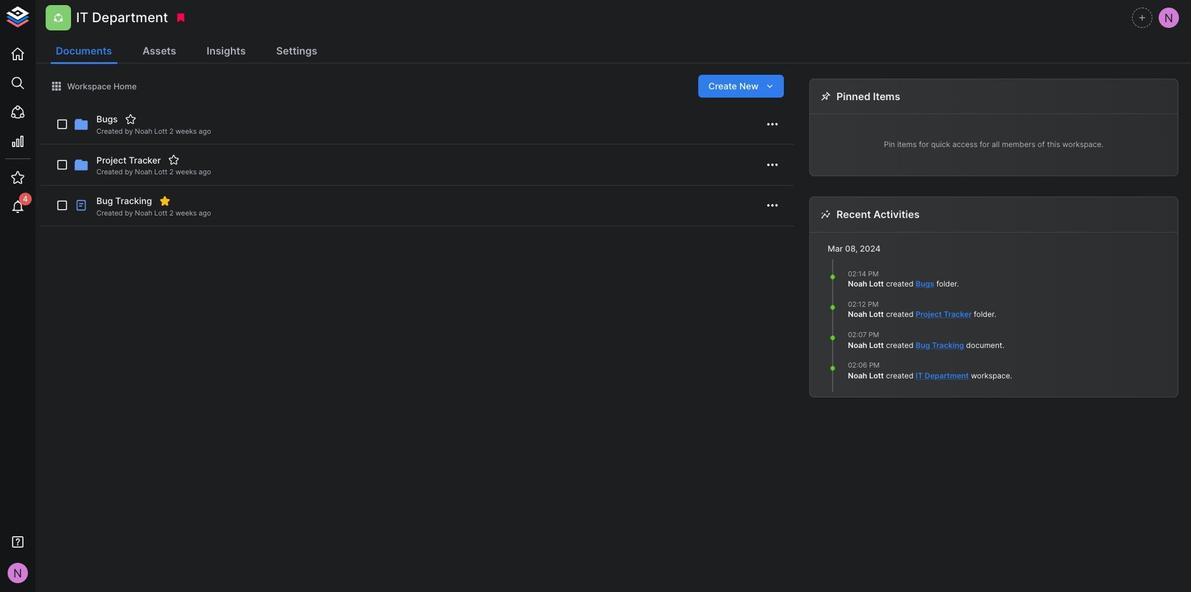 Task type: locate. For each thing, give the bounding box(es) containing it.
favorite image
[[125, 114, 136, 125], [168, 154, 179, 166]]

1 vertical spatial favorite image
[[168, 154, 179, 166]]

1 horizontal spatial favorite image
[[168, 154, 179, 166]]

0 horizontal spatial favorite image
[[125, 114, 136, 125]]



Task type: describe. For each thing, give the bounding box(es) containing it.
0 vertical spatial favorite image
[[125, 114, 136, 125]]

remove bookmark image
[[175, 12, 187, 23]]

remove favorite image
[[159, 195, 170, 207]]



Task type: vqa. For each thing, say whether or not it's contained in the screenshot.
Doe text box
no



